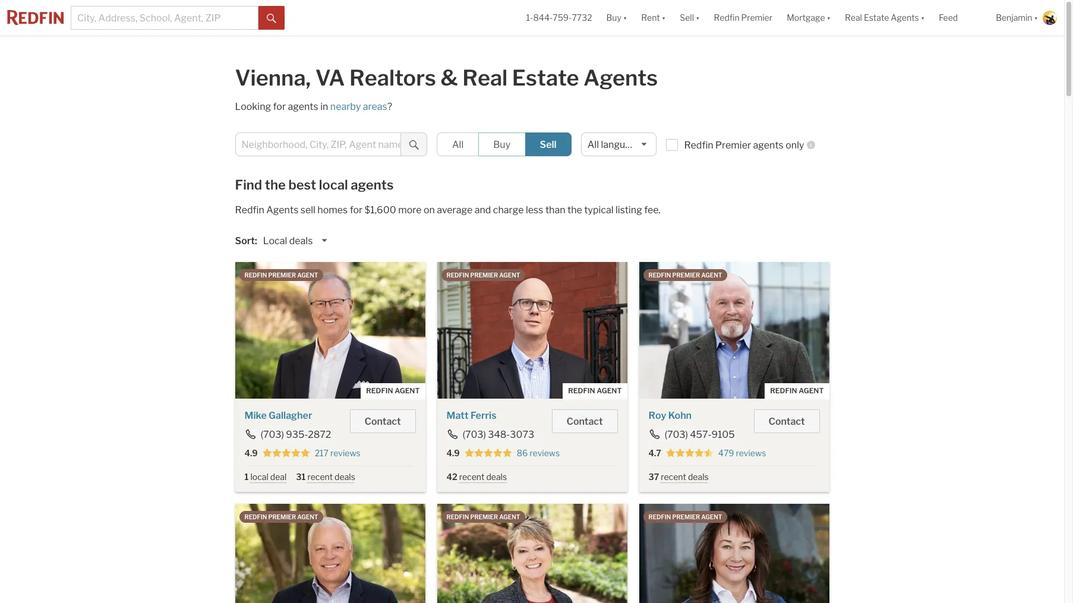 Task type: vqa. For each thing, say whether or not it's contained in the screenshot.
348-'s the Rating 4.9 out of 5 element
yes



Task type: locate. For each thing, give the bounding box(es) containing it.
▾ inside dropdown button
[[921, 13, 925, 23]]

contact
[[365, 416, 401, 427], [567, 416, 603, 427], [769, 416, 805, 427]]

for right looking
[[273, 101, 286, 112]]

2 recent from the left
[[459, 472, 485, 482]]

1 local deal
[[245, 472, 287, 482]]

rating 4.9 out of 5 element for 348-
[[465, 448, 512, 459]]

(703) 935-2872
[[261, 429, 331, 440]]

buy inside option
[[493, 139, 511, 150]]

all
[[452, 139, 464, 150], [588, 139, 599, 150]]

0 horizontal spatial submit search image
[[267, 14, 276, 23]]

3 (703) from the left
[[665, 429, 688, 440]]

3 contact button from the left
[[754, 409, 820, 433]]

0 vertical spatial real
[[845, 13, 862, 23]]

photo of matt ferris image
[[437, 262, 627, 399]]

(703) down 'matt ferris' link
[[463, 429, 486, 440]]

1 vertical spatial buy
[[493, 139, 511, 150]]

(703) for (703) 348-3073
[[463, 429, 486, 440]]

redfin agent
[[366, 386, 420, 395], [568, 386, 622, 395], [770, 386, 824, 395]]

1 horizontal spatial 4.9
[[447, 448, 460, 458]]

agents inside dropdown button
[[891, 13, 919, 23]]

2 contact button from the left
[[552, 409, 618, 433]]

agents for for
[[288, 101, 318, 112]]

contact button for (703) 935-2872
[[350, 409, 416, 433]]

buy right all option at the left top
[[493, 139, 511, 150]]

▾ for mortgage ▾
[[827, 13, 831, 23]]

the
[[265, 177, 286, 193], [568, 204, 582, 216]]

(703) down kohn
[[665, 429, 688, 440]]

▾
[[623, 13, 627, 23], [662, 13, 666, 23], [696, 13, 700, 23], [827, 13, 831, 23], [921, 13, 925, 23], [1034, 13, 1038, 23]]

0 vertical spatial local
[[319, 177, 348, 193]]

4 ▾ from the left
[[827, 13, 831, 23]]

sell for sell ▾
[[680, 13, 694, 23]]

3 ▾ from the left
[[696, 13, 700, 23]]

premier
[[741, 13, 773, 23], [716, 140, 751, 151]]

recent for roy kohn
[[661, 472, 686, 482]]

2 contact from the left
[[567, 416, 603, 427]]

buy right 7732 at the right of the page
[[607, 13, 622, 23]]

reviews right 86
[[530, 448, 560, 458]]

charge
[[493, 204, 524, 216]]

1 horizontal spatial contact button
[[552, 409, 618, 433]]

2 vertical spatial agents
[[266, 204, 299, 216]]

1 vertical spatial for
[[350, 204, 363, 216]]

fee.
[[644, 204, 661, 216]]

1 horizontal spatial all
[[588, 139, 599, 150]]

(703) 348-3073 button
[[447, 429, 535, 440]]

0 horizontal spatial rating 4.9 out of 5 element
[[263, 448, 310, 459]]

0 horizontal spatial sell
[[540, 139, 557, 150]]

nearby
[[330, 101, 361, 112]]

for
[[273, 101, 286, 112], [350, 204, 363, 216]]

2 horizontal spatial (703)
[[665, 429, 688, 440]]

areas
[[363, 101, 387, 112]]

0 horizontal spatial the
[[265, 177, 286, 193]]

submit search image
[[267, 14, 276, 23], [409, 140, 419, 150]]

1 horizontal spatial redfin agent
[[568, 386, 622, 395]]

0 horizontal spatial real
[[463, 65, 508, 91]]

for right homes
[[350, 204, 363, 216]]

roy kohn
[[649, 410, 692, 421]]

1 4.9 from the left
[[245, 448, 258, 458]]

▾ left user photo
[[1034, 13, 1038, 23]]

0 vertical spatial agents
[[891, 13, 919, 23]]

1 horizontal spatial (703)
[[463, 429, 486, 440]]

redfin inside button
[[714, 13, 740, 23]]

0 vertical spatial for
[[273, 101, 286, 112]]

1 rating 4.9 out of 5 element from the left
[[263, 448, 310, 459]]

ferris
[[471, 410, 497, 421]]

mortgage
[[787, 13, 825, 23]]

0 vertical spatial redfin
[[714, 13, 740, 23]]

local up homes
[[319, 177, 348, 193]]

matt
[[447, 410, 469, 421]]

6 ▾ from the left
[[1034, 13, 1038, 23]]

1 horizontal spatial reviews
[[530, 448, 560, 458]]

sell for sell
[[540, 139, 557, 150]]

sell inside radio
[[540, 139, 557, 150]]

deals for 37
[[688, 472, 709, 482]]

▾ right the rent at the right top
[[662, 13, 666, 23]]

2 ▾ from the left
[[662, 13, 666, 23]]

1 horizontal spatial recent
[[459, 472, 485, 482]]

recent right 37
[[661, 472, 686, 482]]

real right &
[[463, 65, 508, 91]]

contact button up 479 reviews
[[754, 409, 820, 433]]

on
[[424, 204, 435, 216]]

rent
[[641, 13, 660, 23]]

1 reviews from the left
[[330, 448, 361, 458]]

1 vertical spatial estate
[[512, 65, 579, 91]]

$1,600
[[365, 204, 396, 216]]

rating 4.9 out of 5 element down (703) 935-2872 'button'
[[263, 448, 310, 459]]

rating 4.9 out of 5 element
[[263, 448, 310, 459], [465, 448, 512, 459]]

feed
[[939, 13, 958, 23]]

2 horizontal spatial redfin agent
[[770, 386, 824, 395]]

0 horizontal spatial reviews
[[330, 448, 361, 458]]

2 redfin agent from the left
[[568, 386, 622, 395]]

1 horizontal spatial rating 4.9 out of 5 element
[[465, 448, 512, 459]]

local
[[319, 177, 348, 193], [250, 472, 269, 482]]

▾ left the rent at the right top
[[623, 13, 627, 23]]

and
[[475, 204, 491, 216]]

2 reviews from the left
[[530, 448, 560, 458]]

2 horizontal spatial recent
[[661, 472, 686, 482]]

recent right 42
[[459, 472, 485, 482]]

buy for buy
[[493, 139, 511, 150]]

real
[[845, 13, 862, 23], [463, 65, 508, 91]]

redfin agent for 9105
[[770, 386, 824, 395]]

City, Address, School, Agent, ZIP search field
[[71, 6, 259, 30]]

sell
[[680, 13, 694, 23], [540, 139, 557, 150]]

1 horizontal spatial agents
[[584, 65, 658, 91]]

reviews for 9105
[[736, 448, 766, 458]]

3 reviews from the left
[[736, 448, 766, 458]]

local right 1
[[250, 472, 269, 482]]

redfin premier
[[714, 13, 773, 23]]

?
[[387, 101, 392, 112]]

deals down 217 reviews
[[335, 472, 355, 482]]

option group containing all
[[437, 133, 572, 156]]

1 vertical spatial the
[[568, 204, 582, 216]]

1 vertical spatial sell
[[540, 139, 557, 150]]

1 redfin agent from the left
[[366, 386, 420, 395]]

sell right "buy" option at the left top of page
[[540, 139, 557, 150]]

▾ right rent ▾ on the right top of page
[[696, 13, 700, 23]]

0 horizontal spatial redfin agent
[[366, 386, 420, 395]]

348-
[[488, 429, 510, 440]]

4.9 up 42
[[447, 448, 460, 458]]

find the best local agents
[[235, 177, 394, 193]]

contact button up 217 reviews
[[350, 409, 416, 433]]

redfin premier button
[[707, 0, 780, 36]]

reviews right 217
[[330, 448, 361, 458]]

0 horizontal spatial all
[[452, 139, 464, 150]]

all for all
[[452, 139, 464, 150]]

1 vertical spatial real
[[463, 65, 508, 91]]

agents for premier
[[753, 140, 784, 151]]

1 vertical spatial agents
[[753, 140, 784, 151]]

recent right 31
[[308, 472, 333, 482]]

▾ right mortgage
[[827, 13, 831, 23]]

feed button
[[932, 0, 989, 36]]

2 all from the left
[[588, 139, 599, 150]]

0 horizontal spatial agents
[[288, 101, 318, 112]]

0 vertical spatial agents
[[288, 101, 318, 112]]

1 (703) from the left
[[261, 429, 284, 440]]

5 ▾ from the left
[[921, 13, 925, 23]]

premier for redfin premier agents only
[[716, 140, 751, 151]]

redfin agents sell homes for $1,600 more on average and charge less than the typical listing fee.
[[235, 204, 661, 216]]

1 recent from the left
[[308, 472, 333, 482]]

▾ for sell ▾
[[696, 13, 700, 23]]

Neighborhood, City, ZIP, Agent name search field
[[235, 133, 401, 156]]

1 ▾ from the left
[[623, 13, 627, 23]]

1 horizontal spatial redfin
[[684, 140, 714, 151]]

redfin for redfin premier agents only
[[684, 140, 714, 151]]

0 horizontal spatial 4.9
[[245, 448, 258, 458]]

844-
[[533, 13, 553, 23]]

0 vertical spatial buy
[[607, 13, 622, 23]]

0 vertical spatial estate
[[864, 13, 889, 23]]

real right mortgage ▾
[[845, 13, 862, 23]]

premier
[[268, 272, 296, 279], [470, 272, 498, 279], [672, 272, 700, 279], [268, 514, 296, 521], [470, 514, 498, 521], [672, 514, 700, 521]]

0 horizontal spatial estate
[[512, 65, 579, 91]]

1 horizontal spatial contact
[[567, 416, 603, 427]]

(703) 348-3073
[[463, 429, 534, 440]]

benjamin ▾
[[996, 13, 1038, 23]]

photo of mike gallagher image
[[235, 262, 425, 399]]

3 recent from the left
[[661, 472, 686, 482]]

2 (703) from the left
[[463, 429, 486, 440]]

7732
[[572, 13, 592, 23]]

4.9 for (703) 935-2872
[[245, 448, 258, 458]]

reviews
[[330, 448, 361, 458], [530, 448, 560, 458], [736, 448, 766, 458]]

2 vertical spatial redfin
[[235, 204, 264, 216]]

1 contact button from the left
[[350, 409, 416, 433]]

0 vertical spatial the
[[265, 177, 286, 193]]

vienna, va realtors & real estate agents
[[235, 65, 658, 91]]

0 horizontal spatial for
[[273, 101, 286, 112]]

86
[[517, 448, 528, 458]]

4.9 up 1
[[245, 448, 258, 458]]

the right "than"
[[568, 204, 582, 216]]

1 horizontal spatial sell
[[680, 13, 694, 23]]

86 reviews
[[517, 448, 560, 458]]

1 all from the left
[[452, 139, 464, 150]]

premier inside button
[[741, 13, 773, 23]]

all inside option
[[452, 139, 464, 150]]

2 horizontal spatial agents
[[753, 140, 784, 151]]

deals down 'rating 4.7 out of 5' element
[[688, 472, 709, 482]]

0 horizontal spatial recent
[[308, 472, 333, 482]]

reviews right the 479 on the bottom right of the page
[[736, 448, 766, 458]]

1 vertical spatial local
[[250, 472, 269, 482]]

agents
[[288, 101, 318, 112], [753, 140, 784, 151], [351, 177, 394, 193]]

contact button for (703) 348-3073
[[552, 409, 618, 433]]

best
[[288, 177, 316, 193]]

deals down (703) 348-3073
[[486, 472, 507, 482]]

all left languages
[[588, 139, 599, 150]]

2 horizontal spatial contact button
[[754, 409, 820, 433]]

2 horizontal spatial redfin
[[714, 13, 740, 23]]

agents left in
[[288, 101, 318, 112]]

Buy radio
[[478, 133, 526, 156]]

3 redfin agent from the left
[[770, 386, 824, 395]]

typical
[[584, 204, 614, 216]]

2 rating 4.9 out of 5 element from the left
[[465, 448, 512, 459]]

agent
[[297, 272, 318, 279], [499, 272, 520, 279], [701, 272, 722, 279], [395, 386, 420, 395], [597, 386, 622, 395], [799, 386, 824, 395], [297, 514, 318, 521], [499, 514, 520, 521], [701, 514, 722, 521]]

1 contact from the left
[[365, 416, 401, 427]]

listing
[[616, 204, 642, 216]]

0 vertical spatial premier
[[741, 13, 773, 23]]

all left "buy" option at the left top of page
[[452, 139, 464, 150]]

agents left only
[[753, 140, 784, 151]]

▾ left feed
[[921, 13, 925, 23]]

contact button up 86 reviews
[[552, 409, 618, 433]]

deals
[[289, 235, 313, 247], [335, 472, 355, 482], [486, 472, 507, 482], [688, 472, 709, 482]]

1 vertical spatial premier
[[716, 140, 751, 151]]

sell inside dropdown button
[[680, 13, 694, 23]]

3 contact from the left
[[769, 416, 805, 427]]

2 horizontal spatial contact
[[769, 416, 805, 427]]

agents up $1,600
[[351, 177, 394, 193]]

buy inside dropdown button
[[607, 13, 622, 23]]

1 horizontal spatial for
[[350, 204, 363, 216]]

0 horizontal spatial (703)
[[261, 429, 284, 440]]

all languages
[[588, 139, 647, 150]]

contact for (703) 935-2872
[[365, 416, 401, 427]]

option group
[[437, 133, 572, 156]]

▾ for rent ▾
[[662, 13, 666, 23]]

sell ▾ button
[[673, 0, 707, 36]]

▾ for buy ▾
[[623, 13, 627, 23]]

less
[[526, 204, 543, 216]]

only
[[786, 140, 804, 151]]

1 vertical spatial redfin
[[684, 140, 714, 151]]

sell ▾ button
[[680, 0, 700, 36]]

2 horizontal spatial agents
[[891, 13, 919, 23]]

1 vertical spatial agents
[[584, 65, 658, 91]]

0 horizontal spatial contact button
[[350, 409, 416, 433]]

1 vertical spatial submit search image
[[409, 140, 419, 150]]

0 horizontal spatial buy
[[493, 139, 511, 150]]

rating 4.9 out of 5 element down "(703) 348-3073" 'button'
[[465, 448, 512, 459]]

recent
[[308, 472, 333, 482], [459, 472, 485, 482], [661, 472, 686, 482]]

the right find
[[265, 177, 286, 193]]

0 horizontal spatial redfin
[[235, 204, 264, 216]]

1 horizontal spatial local
[[319, 177, 348, 193]]

contact button
[[350, 409, 416, 433], [552, 409, 618, 433], [754, 409, 820, 433]]

42
[[447, 472, 457, 482]]

1 horizontal spatial estate
[[864, 13, 889, 23]]

agents
[[891, 13, 919, 23], [584, 65, 658, 91], [266, 204, 299, 216]]

1 horizontal spatial real
[[845, 13, 862, 23]]

sell right rent ▾ on the right top of page
[[680, 13, 694, 23]]

(703) for (703) 457-9105
[[665, 429, 688, 440]]

rating 4.7 out of 5 element
[[666, 448, 714, 459]]

3073
[[510, 429, 534, 440]]

estate
[[864, 13, 889, 23], [512, 65, 579, 91]]

(703) down mike gallagher link
[[261, 429, 284, 440]]

2 horizontal spatial reviews
[[736, 448, 766, 458]]

2 vertical spatial agents
[[351, 177, 394, 193]]

0 horizontal spatial contact
[[365, 416, 401, 427]]

0 vertical spatial sell
[[680, 13, 694, 23]]

1 horizontal spatial buy
[[607, 13, 622, 23]]

user photo image
[[1043, 11, 1057, 25]]

1 horizontal spatial submit search image
[[409, 140, 419, 150]]

2 4.9 from the left
[[447, 448, 460, 458]]



Task type: describe. For each thing, give the bounding box(es) containing it.
vienna,
[[235, 65, 311, 91]]

gallagher
[[269, 410, 312, 421]]

looking for agents in nearby areas ?
[[235, 101, 392, 112]]

premier for redfin premier
[[741, 13, 773, 23]]

recent for matt ferris
[[459, 472, 485, 482]]

2872
[[308, 429, 331, 440]]

in
[[320, 101, 328, 112]]

va
[[315, 65, 345, 91]]

find
[[235, 177, 262, 193]]

(703) 457-9105
[[665, 429, 735, 440]]

0 vertical spatial submit search image
[[267, 14, 276, 23]]

mortgage ▾ button
[[780, 0, 838, 36]]

All radio
[[437, 133, 479, 156]]

rent ▾ button
[[634, 0, 673, 36]]

real estate agents ▾ button
[[838, 0, 932, 36]]

local deals
[[263, 235, 313, 247]]

buy ▾ button
[[607, 0, 627, 36]]

sell
[[301, 204, 316, 216]]

deals for 31
[[335, 472, 355, 482]]

37
[[649, 472, 659, 482]]

all for all languages
[[588, 139, 599, 150]]

759-
[[553, 13, 572, 23]]

redfin for redfin agents sell homes for $1,600 more on average and charge less than the typical listing fee.
[[235, 204, 264, 216]]

average
[[437, 204, 473, 216]]

photo of dina gorrell image
[[437, 504, 627, 603]]

reviews for 2872
[[330, 448, 361, 458]]

buy ▾ button
[[599, 0, 634, 36]]

mike gallagher
[[245, 410, 312, 421]]

photo of ben grouby image
[[235, 504, 425, 603]]

(703) for (703) 935-2872
[[261, 429, 284, 440]]

roy
[[649, 410, 666, 421]]

1 horizontal spatial agents
[[351, 177, 394, 193]]

matt ferris
[[447, 410, 497, 421]]

contact for (703) 457-9105
[[769, 416, 805, 427]]

9105
[[712, 429, 735, 440]]

homes
[[318, 204, 348, 216]]

1
[[245, 472, 249, 482]]

Sell radio
[[525, 133, 572, 156]]

31 recent deals
[[296, 472, 355, 482]]

42 recent deals
[[447, 472, 507, 482]]

deals right local
[[289, 235, 313, 247]]

sell ▾
[[680, 13, 700, 23]]

estate inside the "real estate agents ▾" link
[[864, 13, 889, 23]]

than
[[546, 204, 566, 216]]

redfin premier agents only
[[684, 140, 804, 151]]

4.7
[[649, 448, 661, 458]]

deals for 42
[[486, 472, 507, 482]]

buy for buy ▾
[[607, 13, 622, 23]]

real inside dropdown button
[[845, 13, 862, 23]]

0 horizontal spatial agents
[[266, 204, 299, 216]]

mortgage ▾
[[787, 13, 831, 23]]

contact for (703) 348-3073
[[567, 416, 603, 427]]

457-
[[690, 429, 712, 440]]

(703) 935-2872 button
[[245, 429, 332, 440]]

mike
[[245, 410, 267, 421]]

rent ▾
[[641, 13, 666, 23]]

more
[[398, 204, 422, 216]]

deal
[[270, 472, 287, 482]]

photo of roy kohn image
[[639, 262, 829, 399]]

0 horizontal spatial local
[[250, 472, 269, 482]]

redfin agent for 2872
[[366, 386, 420, 395]]

479 reviews
[[718, 448, 766, 458]]

rating 4.9 out of 5 element for 935-
[[263, 448, 310, 459]]

31
[[296, 472, 306, 482]]

479
[[718, 448, 734, 458]]

&
[[441, 65, 458, 91]]

realtors
[[350, 65, 436, 91]]

217 reviews
[[315, 448, 361, 458]]

▾ for benjamin ▾
[[1034, 13, 1038, 23]]

redfin for redfin premier
[[714, 13, 740, 23]]

photo of irene deleon image
[[639, 504, 829, 603]]

reviews for 3073
[[530, 448, 560, 458]]

mike gallagher link
[[245, 410, 312, 421]]

benjamin
[[996, 13, 1033, 23]]

buy ▾
[[607, 13, 627, 23]]

mortgage ▾ button
[[787, 0, 831, 36]]

1 horizontal spatial the
[[568, 204, 582, 216]]

matt ferris link
[[447, 410, 497, 421]]

1-844-759-7732 link
[[526, 13, 592, 23]]

935-
[[286, 429, 308, 440]]

1-844-759-7732
[[526, 13, 592, 23]]

sort:
[[235, 235, 257, 246]]

37 recent deals
[[649, 472, 709, 482]]

contact button for (703) 457-9105
[[754, 409, 820, 433]]

languages
[[601, 139, 647, 150]]

kohn
[[668, 410, 692, 421]]

looking
[[235, 101, 271, 112]]

1-
[[526, 13, 533, 23]]

local
[[263, 235, 287, 247]]

rent ▾ button
[[641, 0, 666, 36]]

4.9 for (703) 348-3073
[[447, 448, 460, 458]]

redfin agent for 3073
[[568, 386, 622, 395]]

real estate agents ▾
[[845, 13, 925, 23]]

real estate agents ▾ link
[[845, 0, 925, 36]]

nearby areas link
[[330, 101, 387, 112]]



